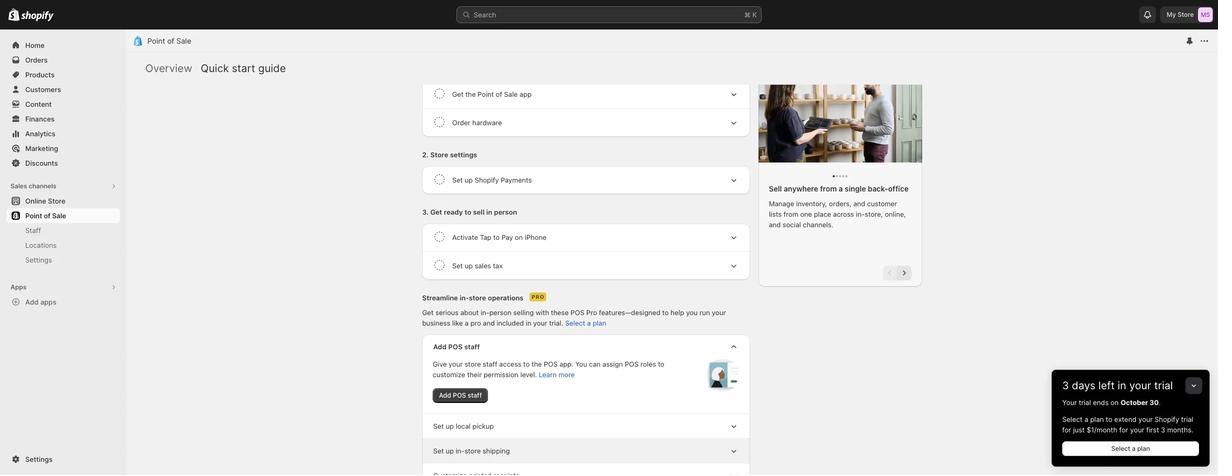 Task type: vqa. For each thing, say whether or not it's contained in the screenshot.
THE SEARCH button
no



Task type: locate. For each thing, give the bounding box(es) containing it.
1 vertical spatial of
[[44, 212, 50, 220]]

0 vertical spatial settings
[[25, 256, 52, 264]]

0 vertical spatial plan
[[1090, 415, 1104, 424]]

point of sale
[[147, 36, 191, 45], [25, 212, 66, 220]]

store
[[1178, 11, 1194, 18], [48, 197, 65, 205]]

1 horizontal spatial a
[[1132, 445, 1136, 453]]

2 settings link from the top
[[6, 452, 120, 467]]

for down extend
[[1119, 426, 1128, 434]]

your trial ends on october 30 .
[[1062, 399, 1161, 407]]

my
[[1167, 11, 1176, 18]]

overview button
[[145, 62, 192, 75]]

your up october
[[1130, 380, 1152, 392]]

0 vertical spatial your
[[1130, 380, 1152, 392]]

start
[[232, 62, 255, 75]]

sale
[[176, 36, 191, 45], [52, 212, 66, 220]]

select inside select a plan to extend your shopify trial for just $1/month for your first 3 months.
[[1062, 415, 1083, 424]]

a for select a plan to extend your shopify trial for just $1/month for your first 3 months.
[[1085, 415, 1089, 424]]

for
[[1062, 426, 1071, 434], [1119, 426, 1128, 434]]

1 horizontal spatial point of sale
[[147, 36, 191, 45]]

online store link
[[6, 194, 120, 208]]

a inside select a plan to extend your shopify trial for just $1/month for your first 3 months.
[[1085, 415, 1089, 424]]

plan down first
[[1137, 445, 1150, 453]]

1 vertical spatial plan
[[1137, 445, 1150, 453]]

search
[[474, 11, 496, 19]]

your up first
[[1139, 415, 1153, 424]]

0 vertical spatial 3
[[1062, 380, 1069, 392]]

discounts link
[[6, 156, 120, 171]]

trial inside 3 days left in your trial dropdown button
[[1154, 380, 1173, 392]]

marketing link
[[6, 141, 120, 156]]

0 horizontal spatial point of sale link
[[6, 208, 120, 223]]

3 days left in your trial
[[1062, 380, 1173, 392]]

0 vertical spatial trial
[[1154, 380, 1173, 392]]

sale up the staff link
[[52, 212, 66, 220]]

0 horizontal spatial store
[[48, 197, 65, 205]]

of
[[167, 36, 174, 45], [44, 212, 50, 220]]

shopify
[[1155, 415, 1179, 424]]

3 up your
[[1062, 380, 1069, 392]]

staff link
[[6, 223, 120, 238]]

online
[[25, 197, 46, 205]]

point of sale link up overview
[[147, 36, 191, 45]]

0 horizontal spatial 3
[[1062, 380, 1069, 392]]

1 for from the left
[[1062, 426, 1071, 434]]

2 horizontal spatial trial
[[1181, 415, 1194, 424]]

apps
[[40, 298, 56, 306]]

customers link
[[6, 82, 120, 97]]

point up staff
[[25, 212, 42, 220]]

k
[[753, 11, 757, 19]]

for left just
[[1062, 426, 1071, 434]]

just
[[1073, 426, 1085, 434]]

1 vertical spatial point of sale link
[[6, 208, 120, 223]]

1 vertical spatial your
[[1139, 415, 1153, 424]]

your left first
[[1130, 426, 1145, 434]]

a for select a plan
[[1132, 445, 1136, 453]]

1 horizontal spatial point
[[147, 36, 165, 45]]

first
[[1147, 426, 1159, 434]]

locations
[[25, 241, 57, 250]]

0 horizontal spatial plan
[[1090, 415, 1104, 424]]

trial up .
[[1154, 380, 1173, 392]]

trial right your
[[1079, 399, 1091, 407]]

plan inside select a plan to extend your shopify trial for just $1/month for your first 3 months.
[[1090, 415, 1104, 424]]

sales channels
[[11, 182, 56, 190]]

1 vertical spatial store
[[48, 197, 65, 205]]

1 horizontal spatial for
[[1119, 426, 1128, 434]]

1 vertical spatial point of sale
[[25, 212, 66, 220]]

point of sale link
[[147, 36, 191, 45], [6, 208, 120, 223]]

trial up months.
[[1181, 415, 1194, 424]]

0 horizontal spatial trial
[[1079, 399, 1091, 407]]

shopify image
[[8, 8, 20, 21], [21, 11, 54, 21]]

point
[[147, 36, 165, 45], [25, 212, 42, 220]]

0 horizontal spatial sale
[[52, 212, 66, 220]]

select
[[1062, 415, 1083, 424], [1112, 445, 1131, 453]]

3 inside 3 days left in your trial dropdown button
[[1062, 380, 1069, 392]]

on
[[1111, 399, 1119, 407]]

store down sales channels button at the left of the page
[[48, 197, 65, 205]]

0 horizontal spatial of
[[44, 212, 50, 220]]

plan
[[1090, 415, 1104, 424], [1137, 445, 1150, 453]]

3
[[1062, 380, 1069, 392], [1161, 426, 1166, 434]]

0 horizontal spatial for
[[1062, 426, 1071, 434]]

store for my store
[[1178, 11, 1194, 18]]

sales
[[11, 182, 27, 190]]

select up just
[[1062, 415, 1083, 424]]

settings
[[25, 256, 52, 264], [25, 455, 52, 464]]

⌘ k
[[744, 11, 757, 19]]

1 vertical spatial settings
[[25, 455, 52, 464]]

0 vertical spatial of
[[167, 36, 174, 45]]

of inside point of sale link
[[44, 212, 50, 220]]

point of sale up overview
[[147, 36, 191, 45]]

0 vertical spatial settings link
[[6, 253, 120, 267]]

settings link
[[6, 253, 120, 267], [6, 452, 120, 467]]

1 vertical spatial trial
[[1079, 399, 1091, 407]]

0 horizontal spatial a
[[1085, 415, 1089, 424]]

1 vertical spatial 3
[[1161, 426, 1166, 434]]

customers
[[25, 85, 61, 94]]

1 vertical spatial settings link
[[6, 452, 120, 467]]

1 horizontal spatial 3
[[1161, 426, 1166, 434]]

your
[[1130, 380, 1152, 392], [1139, 415, 1153, 424], [1130, 426, 1145, 434]]

3 right first
[[1161, 426, 1166, 434]]

1 horizontal spatial select
[[1112, 445, 1131, 453]]

your
[[1062, 399, 1077, 407]]

select for select a plan to extend your shopify trial for just $1/month for your first 3 months.
[[1062, 415, 1083, 424]]

1 horizontal spatial point of sale link
[[147, 36, 191, 45]]

1 horizontal spatial store
[[1178, 11, 1194, 18]]

store inside button
[[48, 197, 65, 205]]

add apps button
[[6, 295, 120, 310]]

months.
[[1167, 426, 1194, 434]]

0 horizontal spatial point of sale
[[25, 212, 66, 220]]

home link
[[6, 38, 120, 53]]

point of sale down online store
[[25, 212, 66, 220]]

a
[[1085, 415, 1089, 424], [1132, 445, 1136, 453]]

quick
[[201, 62, 229, 75]]

1 settings from the top
[[25, 256, 52, 264]]

plan up $1/month
[[1090, 415, 1104, 424]]

1 horizontal spatial of
[[167, 36, 174, 45]]

1 settings link from the top
[[6, 253, 120, 267]]

1 horizontal spatial sale
[[176, 36, 191, 45]]

locations link
[[6, 238, 120, 253]]

0 vertical spatial point of sale
[[147, 36, 191, 45]]

0 vertical spatial sale
[[176, 36, 191, 45]]

select down select a plan to extend your shopify trial for just $1/month for your first 3 months.
[[1112, 445, 1131, 453]]

1 horizontal spatial trial
[[1154, 380, 1173, 392]]

2 vertical spatial trial
[[1181, 415, 1194, 424]]

0 horizontal spatial point
[[25, 212, 42, 220]]

my store image
[[1198, 7, 1213, 22]]

0 vertical spatial store
[[1178, 11, 1194, 18]]

0 horizontal spatial select
[[1062, 415, 1083, 424]]

a up just
[[1085, 415, 1089, 424]]

1 vertical spatial select
[[1112, 445, 1131, 453]]

a down select a plan to extend your shopify trial for just $1/month for your first 3 months.
[[1132, 445, 1136, 453]]

trial
[[1154, 380, 1173, 392], [1079, 399, 1091, 407], [1181, 415, 1194, 424]]

0 vertical spatial point
[[147, 36, 165, 45]]

point of sale link down online store
[[6, 208, 120, 223]]

store right my
[[1178, 11, 1194, 18]]

of down online store
[[44, 212, 50, 220]]

0 vertical spatial a
[[1085, 415, 1089, 424]]

0 vertical spatial select
[[1062, 415, 1083, 424]]

point right icon for point of sale
[[147, 36, 165, 45]]

1 vertical spatial a
[[1132, 445, 1136, 453]]

sale up overview button
[[176, 36, 191, 45]]

products
[[25, 71, 55, 79]]

marketing
[[25, 144, 58, 153]]

of up overview button
[[167, 36, 174, 45]]

1 horizontal spatial plan
[[1137, 445, 1150, 453]]

sales channels button
[[6, 179, 120, 194]]



Task type: describe. For each thing, give the bounding box(es) containing it.
plan for select a plan
[[1137, 445, 1150, 453]]

add apps
[[25, 298, 56, 306]]

add
[[25, 298, 39, 306]]

guide
[[258, 62, 286, 75]]

quick start guide
[[201, 62, 286, 75]]

orders link
[[6, 53, 120, 67]]

1 vertical spatial sale
[[52, 212, 66, 220]]

your inside dropdown button
[[1130, 380, 1152, 392]]

staff
[[25, 226, 41, 235]]

content
[[25, 100, 52, 108]]

analytics
[[25, 130, 55, 138]]

⌘
[[744, 11, 751, 19]]

3 days left in your trial button
[[1052, 370, 1210, 392]]

30
[[1150, 399, 1159, 407]]

ends
[[1093, 399, 1109, 407]]

online store button
[[0, 194, 126, 208]]

products link
[[6, 67, 120, 82]]

online store
[[25, 197, 65, 205]]

select a plan
[[1112, 445, 1150, 453]]

2 for from the left
[[1119, 426, 1128, 434]]

channels
[[29, 182, 56, 190]]

select for select a plan
[[1112, 445, 1131, 453]]

apps
[[11, 283, 26, 291]]

1 horizontal spatial shopify image
[[21, 11, 54, 21]]

october
[[1121, 399, 1148, 407]]

extend
[[1114, 415, 1137, 424]]

finances
[[25, 115, 55, 123]]

analytics link
[[6, 126, 120, 141]]

2 vertical spatial your
[[1130, 426, 1145, 434]]

select a plan link
[[1062, 442, 1199, 456]]

in
[[1118, 380, 1127, 392]]

trial inside select a plan to extend your shopify trial for just $1/month for your first 3 months.
[[1181, 415, 1194, 424]]

finances link
[[6, 112, 120, 126]]

days
[[1072, 380, 1096, 392]]

home
[[25, 41, 45, 49]]

icon for point of sale image
[[133, 36, 143, 46]]

0 vertical spatial point of sale link
[[147, 36, 191, 45]]

select a plan to extend your shopify trial for just $1/month for your first 3 months.
[[1062, 415, 1194, 434]]

2 settings from the top
[[25, 455, 52, 464]]

orders
[[25, 56, 48, 64]]

discounts
[[25, 159, 58, 167]]

.
[[1159, 399, 1161, 407]]

$1/month
[[1087, 426, 1118, 434]]

apps button
[[6, 280, 120, 295]]

content link
[[6, 97, 120, 112]]

store for online store
[[48, 197, 65, 205]]

1 vertical spatial point
[[25, 212, 42, 220]]

3 days left in your trial element
[[1052, 398, 1210, 467]]

to
[[1106, 415, 1113, 424]]

left
[[1099, 380, 1115, 392]]

plan for select a plan to extend your shopify trial for just $1/month for your first 3 months.
[[1090, 415, 1104, 424]]

my store
[[1167, 11, 1194, 18]]

3 inside select a plan to extend your shopify trial for just $1/month for your first 3 months.
[[1161, 426, 1166, 434]]

0 horizontal spatial shopify image
[[8, 8, 20, 21]]

overview
[[145, 62, 192, 75]]



